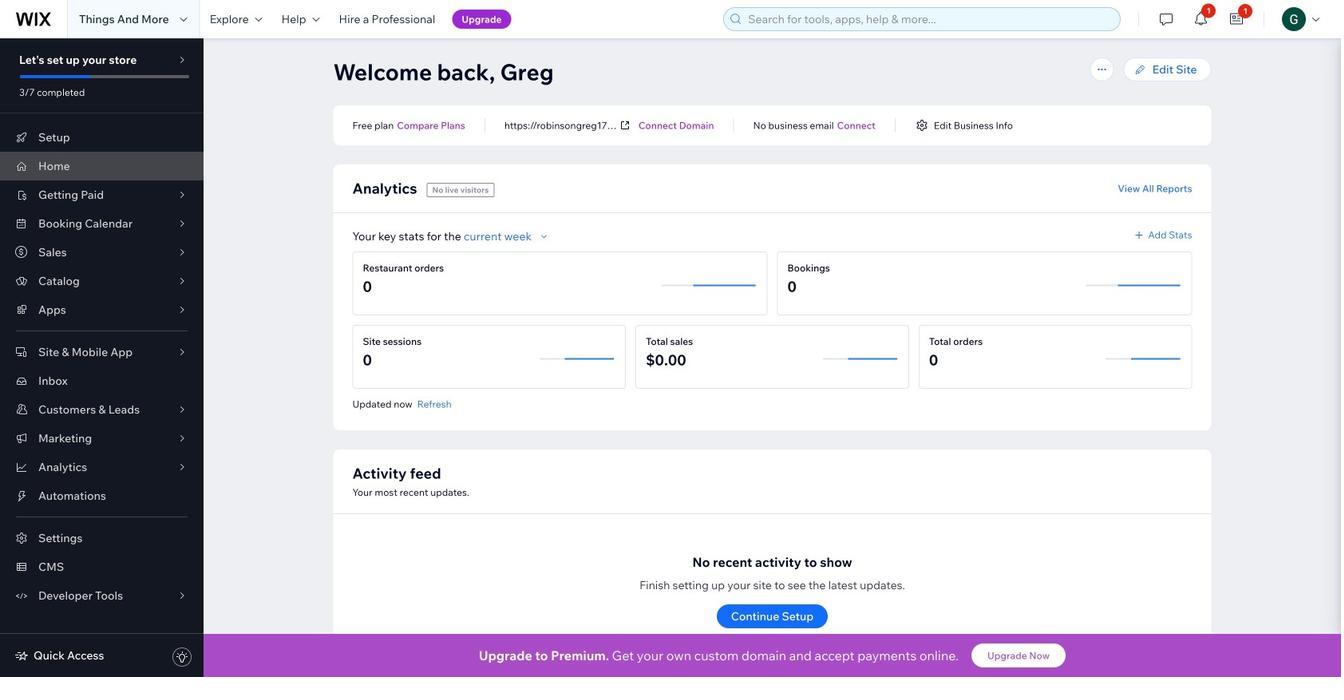 Task type: vqa. For each thing, say whether or not it's contained in the screenshot.
Help
no



Task type: describe. For each thing, give the bounding box(es) containing it.
sidebar element
[[0, 38, 204, 677]]

Search for tools, apps, help & more... field
[[744, 8, 1116, 30]]



